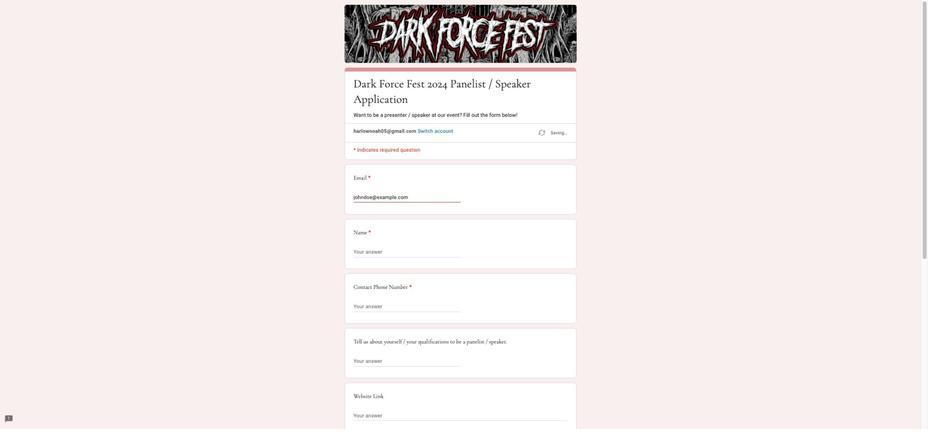 Task type: locate. For each thing, give the bounding box(es) containing it.
heading
[[354, 76, 567, 107], [354, 174, 567, 182], [354, 228, 371, 237], [354, 283, 412, 292]]

status
[[538, 128, 567, 138]]

None text field
[[354, 248, 461, 257], [354, 357, 461, 366], [354, 248, 461, 257], [354, 357, 461, 366]]

list item
[[345, 165, 577, 215]]

list
[[345, 165, 577, 429]]

2 vertical spatial required question element
[[408, 283, 412, 292]]

2 heading from the top
[[354, 174, 567, 182]]

3 heading from the top
[[354, 228, 371, 237]]

1 vertical spatial required question element
[[367, 228, 371, 237]]

None text field
[[354, 303, 461, 311], [354, 412, 567, 421], [354, 303, 461, 311], [354, 412, 567, 421]]

required question element
[[367, 174, 371, 182], [367, 228, 371, 237], [408, 283, 412, 292]]



Task type: describe. For each thing, give the bounding box(es) containing it.
1 heading from the top
[[354, 76, 567, 107]]

0 vertical spatial required question element
[[367, 174, 371, 182]]

4 heading from the top
[[354, 283, 412, 292]]

Your email email field
[[354, 193, 461, 202]]

report a problem to google image
[[4, 415, 13, 424]]



Task type: vqa. For each thing, say whether or not it's contained in the screenshot.
third heading from the top of the page
yes



